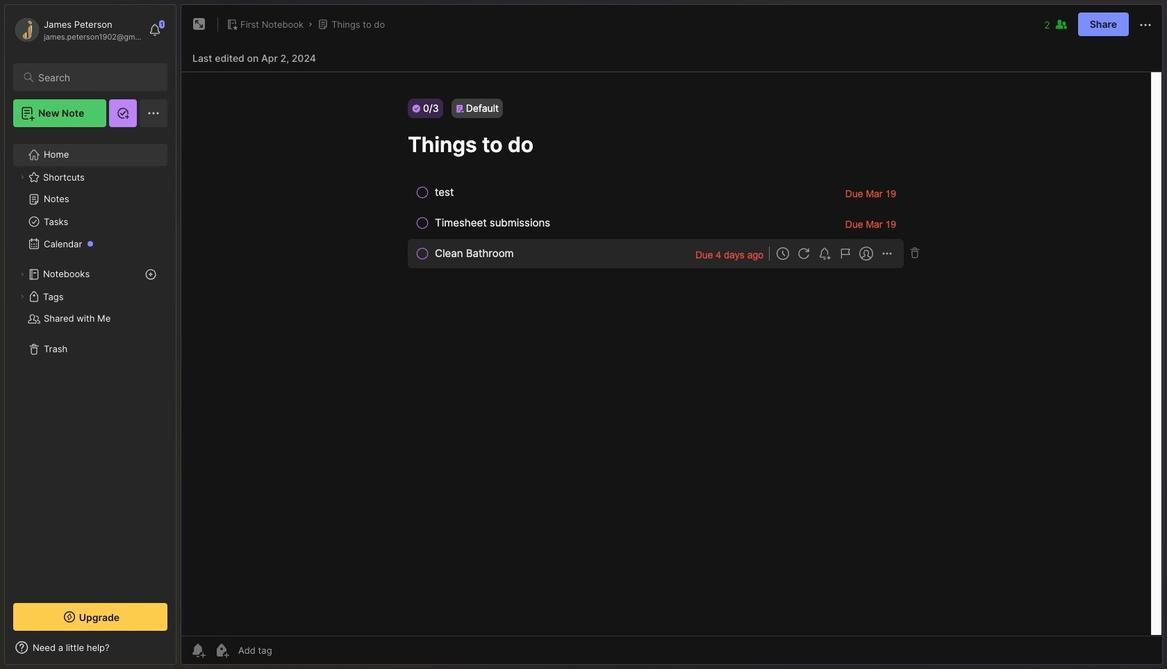 Task type: describe. For each thing, give the bounding box(es) containing it.
Account field
[[13, 16, 142, 44]]

add a reminder image
[[190, 642, 206, 659]]

tree inside main element
[[5, 136, 176, 591]]

Add tag field
[[237, 644, 342, 657]]

more actions image
[[1138, 17, 1154, 33]]

expand tags image
[[18, 293, 26, 301]]



Task type: vqa. For each thing, say whether or not it's contained in the screenshot.
the help and learning task checklist field
no



Task type: locate. For each thing, give the bounding box(es) containing it.
none search field inside main element
[[38, 69, 155, 85]]

main element
[[0, 0, 181, 669]]

None search field
[[38, 69, 155, 85]]

WHAT'S NEW field
[[5, 637, 176, 659]]

Note Editor text field
[[181, 72, 1163, 636]]

expand note image
[[191, 16, 208, 33]]

note window element
[[181, 4, 1163, 669]]

Search text field
[[38, 71, 155, 84]]

expand notebooks image
[[18, 270, 26, 279]]

tree
[[5, 136, 176, 591]]

add tag image
[[213, 642, 230, 659]]

More actions field
[[1138, 15, 1154, 33]]

click to collapse image
[[175, 644, 186, 660]]



